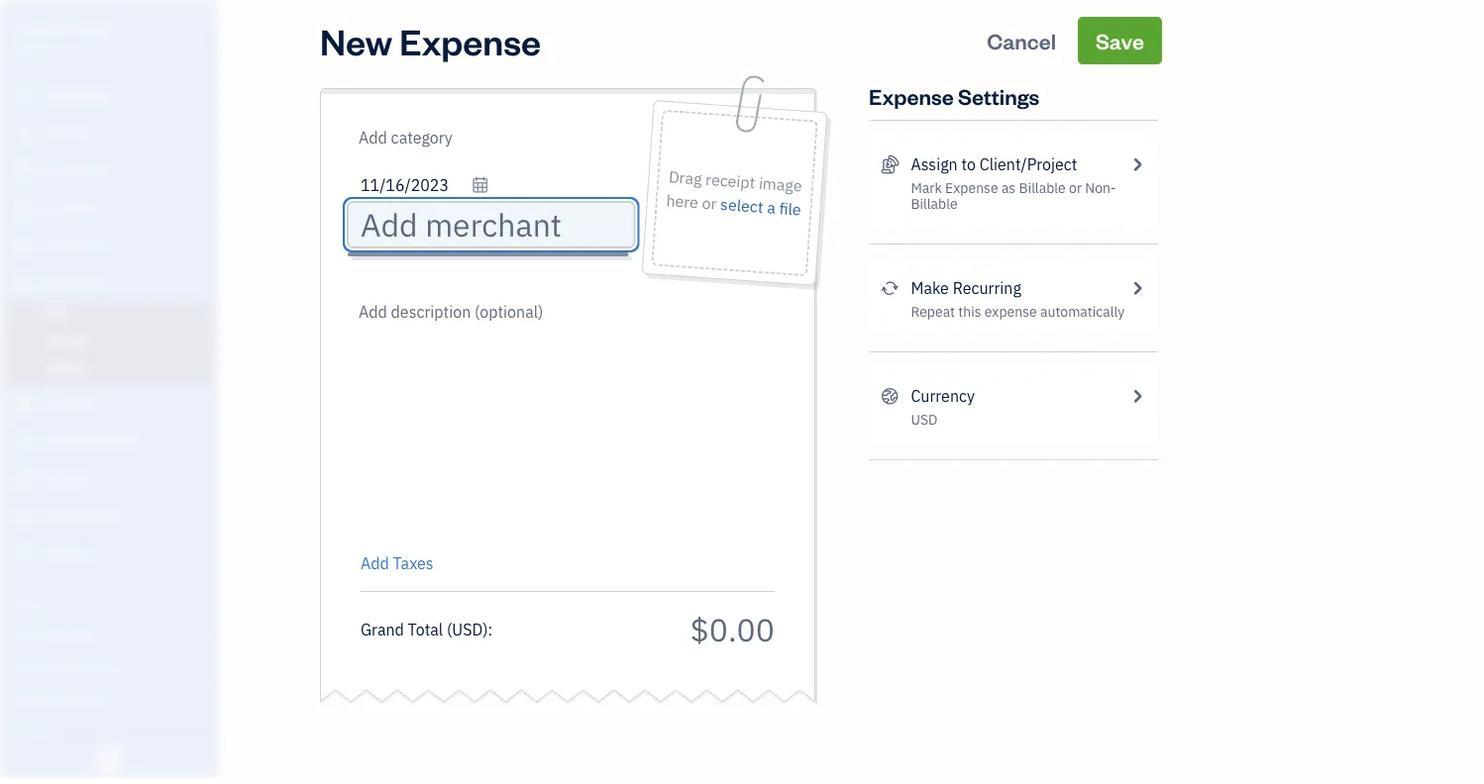 Task type: vqa. For each thing, say whether or not it's contained in the screenshot.
(
yes



Task type: locate. For each thing, give the bounding box(es) containing it.
usd
[[911, 411, 938, 429], [452, 619, 483, 640]]

or
[[1069, 179, 1082, 197], [701, 193, 718, 214]]

expense inside mark expense as billable or non- billable
[[945, 179, 999, 197]]

or for drag receipt image here or
[[701, 193, 718, 214]]

ruby
[[16, 17, 53, 38]]

chevronright image for assign to client/project
[[1128, 153, 1147, 176]]

currency
[[911, 386, 975, 407]]

billable
[[1019, 179, 1066, 197], [911, 195, 958, 213]]

total
[[408, 619, 443, 640]]

settings image
[[15, 722, 212, 738]]

items and services image
[[15, 659, 212, 675]]

grand total ( usd ):
[[361, 619, 493, 640]]

expense settings
[[869, 82, 1040, 110]]

add taxes
[[361, 553, 434, 574]]

billable down client/project
[[1019, 179, 1066, 197]]

chart image
[[13, 507, 37, 527]]

0 vertical spatial expense
[[400, 17, 541, 64]]

receipt
[[705, 169, 756, 193]]

chevronright image
[[1128, 153, 1147, 176], [1128, 276, 1147, 300]]

Merchant text field
[[361, 205, 632, 245]]

or inside drag receipt image here or
[[701, 193, 718, 214]]

0 vertical spatial chevronright image
[[1128, 153, 1147, 176]]

timer image
[[13, 432, 37, 452]]

or inside mark expense as billable or non- billable
[[1069, 179, 1082, 197]]

expense for new expense
[[400, 17, 541, 64]]

grand
[[361, 619, 404, 640]]

0 vertical spatial usd
[[911, 411, 938, 429]]

expense image
[[13, 275, 37, 294]]

chevronright image
[[1128, 384, 1147, 408]]

or for mark expense as billable or non- billable
[[1069, 179, 1082, 197]]

owner
[[16, 40, 52, 55]]

):
[[483, 619, 493, 640]]

report image
[[13, 545, 37, 565]]

(
[[447, 619, 452, 640]]

1 horizontal spatial usd
[[911, 411, 938, 429]]

add taxes button
[[361, 552, 434, 576]]

or right here
[[701, 193, 718, 214]]

billable down assign at the top of the page
[[911, 195, 958, 213]]

expense
[[400, 17, 541, 64], [869, 82, 954, 110], [945, 179, 999, 197]]

drag receipt image here or
[[666, 166, 803, 214]]

automatically
[[1041, 303, 1125, 321]]

project image
[[13, 394, 37, 414]]

0 horizontal spatial or
[[701, 193, 718, 214]]

1 chevronright image from the top
[[1128, 153, 1147, 176]]

settings
[[958, 82, 1040, 110]]

2 vertical spatial expense
[[945, 179, 999, 197]]

usd right total
[[452, 619, 483, 640]]

main element
[[0, 0, 268, 779]]

this
[[959, 303, 982, 321]]

usd down currency
[[911, 411, 938, 429]]

1 vertical spatial usd
[[452, 619, 483, 640]]

mark expense as billable or non- billable
[[911, 179, 1116, 213]]

2 chevronright image from the top
[[1128, 276, 1147, 300]]

estimate image
[[13, 162, 37, 181]]

image
[[758, 173, 803, 196]]

cancel
[[987, 26, 1056, 55]]

0 horizontal spatial usd
[[452, 619, 483, 640]]

or left non-
[[1069, 179, 1082, 197]]

repeat
[[911, 303, 955, 321]]

1 vertical spatial chevronright image
[[1128, 276, 1147, 300]]

1 horizontal spatial billable
[[1019, 179, 1066, 197]]

client/project
[[980, 154, 1078, 175]]

make recurring
[[911, 278, 1022, 299]]

new
[[320, 17, 393, 64]]

Amount (USD) text field
[[690, 609, 775, 651]]

1 horizontal spatial or
[[1069, 179, 1082, 197]]



Task type: describe. For each thing, give the bounding box(es) containing it.
expensesrebilling image
[[881, 153, 899, 176]]

make
[[911, 278, 949, 299]]

oranges
[[57, 17, 117, 38]]

team members image
[[15, 627, 212, 643]]

to
[[962, 154, 976, 175]]

Category text field
[[359, 126, 528, 150]]

expense
[[985, 303, 1037, 321]]

1 vertical spatial expense
[[869, 82, 954, 110]]

a
[[766, 197, 776, 218]]

assign
[[911, 154, 958, 175]]

bank connections image
[[15, 691, 212, 707]]

ruby oranges owner
[[16, 17, 117, 55]]

chevronright image for make recurring
[[1128, 276, 1147, 300]]

save button
[[1078, 17, 1162, 64]]

invoice image
[[13, 199, 37, 219]]

select a file button
[[720, 192, 802, 222]]

mark
[[911, 179, 942, 197]]

repeat this expense automatically
[[911, 303, 1125, 321]]

here
[[666, 190, 699, 213]]

select
[[720, 194, 764, 218]]

freshbooks image
[[93, 747, 125, 771]]

assign to client/project
[[911, 154, 1078, 175]]

Description text field
[[351, 300, 765, 538]]

as
[[1002, 179, 1016, 197]]

file
[[779, 198, 802, 220]]

client image
[[13, 124, 37, 144]]

expense for mark expense as billable or non- billable
[[945, 179, 999, 197]]

0 horizontal spatial billable
[[911, 195, 958, 213]]

cancel button
[[969, 17, 1074, 64]]

drag
[[668, 166, 703, 189]]

dashboard image
[[13, 86, 37, 106]]

new expense
[[320, 17, 541, 64]]

taxes
[[393, 553, 434, 574]]

refresh image
[[881, 276, 899, 300]]

payment image
[[13, 237, 37, 257]]

money image
[[13, 470, 37, 490]]

select a file
[[720, 194, 802, 220]]

currencyandlanguage image
[[881, 384, 899, 408]]

Date in MM/DD/YYYY format text field
[[361, 175, 490, 196]]

non-
[[1085, 179, 1116, 197]]

add
[[361, 553, 389, 574]]

save
[[1096, 26, 1145, 55]]

recurring
[[953, 278, 1022, 299]]

apps image
[[15, 596, 212, 611]]



